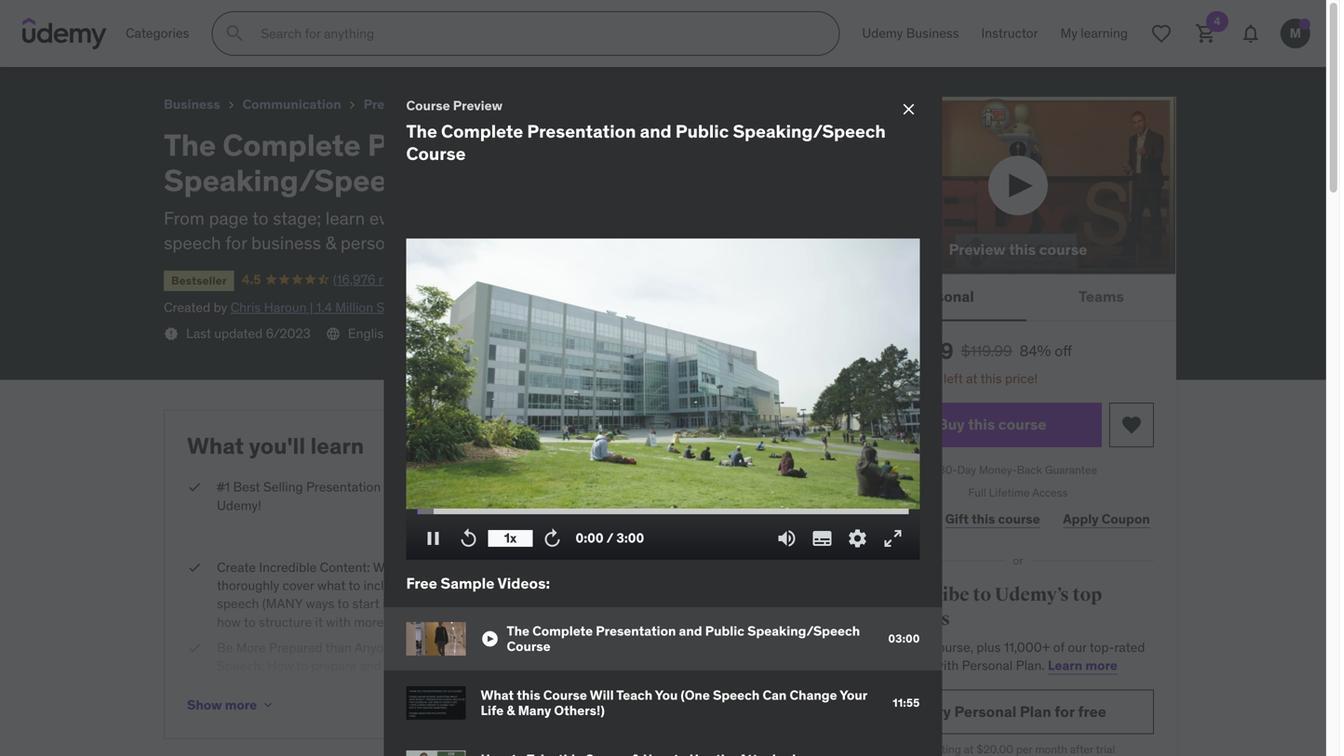 Task type: describe. For each thing, give the bounding box(es) containing it.
0 vertical spatial 215,321
[[231, 32, 275, 49]]

your for will
[[423, 578, 448, 595]]

1 vertical spatial ratings)
[[379, 271, 423, 288]]

how inside create incredible content:   we will thoroughly cover what to include in your speech (many ways to start it, end it and how to structure it with more than 50 presentation templates that you can download and use).
[[217, 614, 241, 631]]

will for create incredible content:   we will thoroughly cover what to include in your speech (many ways to start it, end it and how to structure it with more than 50 presentation templates that you can download and use).
[[395, 560, 414, 576]]

this for gift this course
[[972, 511, 996, 528]]

1 vertical spatial bestseller
[[171, 274, 227, 288]]

course,
[[931, 640, 974, 656]]

11,000+
[[1004, 640, 1051, 656]]

coupon
[[1102, 511, 1150, 528]]

22
[[578, 325, 593, 342]]

courses,
[[883, 658, 931, 675]]

free
[[406, 574, 437, 593]]

chris haroun | 1.4 million students | #1 best selling business & finance prof. link
[[230, 299, 672, 316]]

what for what this course will teach you (one speech can change your life & many others!)
[[481, 687, 514, 704]]

business link
[[164, 93, 220, 116]]

forward 5 seconds image
[[541, 528, 564, 550]]

public inside the complete presentation and public speaking/speech course from page to stage; learn everything you need to know about giving a great speech for business & personal presentations.
[[618, 126, 707, 164]]

1 vertical spatial (16,976
[[333, 271, 376, 288]]

from
[[164, 207, 205, 230]]

udemy business link
[[851, 11, 971, 56]]

of inside be more prepared than anyone for your speech:   how to prepare and be aware so you can deliver a perfect presentation (based on my 25 years of giving speeches/presentations/public speaking).
[[290, 695, 301, 711]]

for inside the complete presentation and public speaking/speech course from page to stage; learn everything you need to know about giving a great speech for business & personal presentations.
[[225, 232, 247, 254]]

last
[[186, 325, 211, 342]]

the complete presentation and public speaking/speech course dialog
[[384, 76, 943, 757]]

tab list containing personal
[[860, 275, 1177, 321]]

try personal plan for free
[[930, 703, 1107, 722]]

subtitles image
[[811, 528, 834, 550]]

this for preview this course
[[1009, 240, 1036, 259]]

experience:
[[531, 497, 599, 514]]

on inside be more prepared than anyone for your speech:   how to prepare and be aware so you can deliver a perfect presentation (based on my 25 years of giving speeches/presentations/public speaking).
[[458, 676, 472, 693]]

course for preview this course
[[1040, 240, 1088, 259]]

complete inside course preview the complete presentation and public speaking/speech course
[[441, 120, 523, 143]]

will inside deliver an unforgettable presentation experience:   we will discuss how to deliver your masterpiece + using the best body language.
[[624, 497, 643, 514]]

discuss
[[646, 497, 690, 514]]

at
[[966, 370, 978, 387]]

1 horizontal spatial students
[[477, 271, 528, 288]]

on inside #1 best selling presentation skills course on udemy!
[[463, 479, 478, 496]]

audience
[[553, 658, 606, 675]]

udemy business
[[862, 25, 959, 42]]

to right 'need'
[[533, 207, 549, 230]]

1 horizontal spatial best
[[455, 299, 483, 316]]

aware
[[403, 658, 437, 675]]

presentation skills
[[364, 96, 481, 113]]

alarm image
[[883, 371, 897, 386]]

(based
[[415, 676, 454, 693]]

50
[[416, 614, 432, 631]]

public inside course preview the complete presentation and public speaking/speech course
[[676, 120, 729, 143]]

day
[[958, 463, 977, 477]]

share button
[[883, 501, 927, 539]]

rewind 5 seconds image
[[458, 528, 480, 550]]

templates
[[294, 633, 352, 649]]

the
[[531, 658, 550, 675]]

million
[[335, 299, 373, 316]]

access
[[1033, 486, 1068, 501]]

start
[[352, 596, 380, 613]]

speech inside create incredible content:   we will thoroughly cover what to include in your speech (many ways to start it, end it and how to structure it with more than 50 presentation templates that you can download and use).
[[217, 596, 259, 613]]

closed captions image
[[406, 326, 421, 341]]

0 horizontal spatial bestseller
[[22, 35, 78, 49]]

1 vertical spatial it
[[315, 614, 323, 631]]

speaking).
[[403, 713, 463, 730]]

speaking/speech inside course preview the complete presentation and public speaking/speech course
[[733, 120, 886, 143]]

0 vertical spatial (16,976 ratings)
[[134, 32, 223, 49]]

your inside impress your audience:   we will identify with the audience (your customer/target market).
[[580, 640, 606, 657]]

sample
[[441, 574, 495, 593]]

days
[[912, 370, 941, 387]]

xsmall image left last
[[164, 327, 179, 341]]

the complete presentation and public speaking/speech course inside 'the complete presentation and public speaking/speech course' dialog
[[507, 623, 860, 655]]

course up presentation skills
[[422, 8, 472, 27]]

for inside be more prepared than anyone for your speech:   how to prepare and be aware so you can deliver a perfect presentation (based on my 25 years of giving speeches/presentations/public speaking).
[[401, 640, 417, 657]]

close modal image
[[900, 100, 918, 119]]

be
[[385, 658, 400, 675]]

money-
[[979, 463, 1017, 477]]

courses
[[883, 608, 950, 631]]

xsmall image left deliver
[[501, 479, 516, 497]]

apply coupon button
[[1059, 501, 1154, 539]]

communication link
[[243, 93, 341, 116]]

giving inside the complete presentation and public speaking/speech course from page to stage; learn everything you need to know about giving a great speech for business & personal presentations.
[[650, 207, 697, 230]]

back
[[1017, 463, 1043, 477]]

this for what this course will teach you (one speech can change your life & many others!)
[[517, 687, 541, 704]]

gift this course link
[[942, 501, 1045, 539]]

0 vertical spatial business
[[907, 25, 959, 42]]

presentation inside deliver an unforgettable presentation experience:   we will discuss how to deliver your masterpiece + using the best body language.
[[676, 479, 751, 496]]

1 | from the left
[[310, 299, 313, 316]]

xsmall image right business link
[[224, 98, 239, 113]]

more inside button
[[225, 697, 257, 714]]

others!)
[[554, 703, 605, 720]]

content:
[[320, 560, 370, 576]]

course down presentation skills link at the left of page
[[406, 142, 466, 165]]

gift
[[946, 511, 969, 528]]

plan
[[1020, 703, 1052, 722]]

0 vertical spatial the complete presentation and public speaking/speech course
[[15, 8, 472, 27]]

2
[[901, 370, 909, 387]]

lifetime
[[989, 486, 1030, 501]]

pause image
[[422, 528, 445, 550]]

$18.99 $119.99 84% off
[[883, 337, 1073, 365]]

communication
[[243, 96, 341, 113]]

instructor
[[982, 25, 1039, 42]]

language.
[[531, 534, 588, 551]]

show more button
[[187, 687, 276, 724]]

preview inside "button"
[[949, 240, 1006, 259]]

you inside the complete presentation and public speaking/speech course from page to stage; learn everything you need to know about giving a great speech for business & personal presentations.
[[457, 207, 485, 230]]

to inside deliver an unforgettable presentation experience:   we will discuss how to deliver your masterpiece + using the best body language.
[[720, 497, 732, 514]]

1 horizontal spatial #1
[[439, 299, 452, 316]]

course preview the complete presentation and public speaking/speech course
[[406, 97, 886, 165]]

speaking/speech inside the complete presentation and public speaking/speech course from page to stage; learn everything you need to know about giving a great speech for business & personal presentations.
[[164, 162, 422, 199]]

1 vertical spatial (16,976 ratings)
[[333, 271, 423, 288]]

try
[[930, 703, 951, 722]]

#1 inside #1 best selling presentation skills course on udemy!
[[217, 479, 230, 496]]

to down content:
[[349, 578, 361, 595]]

$119.99
[[962, 341, 1013, 361]]

many
[[518, 703, 551, 720]]

xsmall image for create
[[187, 559, 202, 577]]

personal button
[[860, 275, 1027, 320]]

a inside be more prepared than anyone for your speech:   how to prepare and be aware so you can deliver a perfect presentation (based on my 25 years of giving speeches/presentations/public speaking).
[[283, 676, 290, 693]]

you'll
[[249, 432, 306, 460]]

unforgettable
[[592, 479, 673, 496]]

6/2023
[[266, 325, 311, 342]]

gift this course
[[946, 511, 1041, 528]]

course for buy this course
[[999, 415, 1047, 435]]

more inside create incredible content:   we will thoroughly cover what to include in your speech (many ways to start it, end it and how to structure it with more than 50 presentation templates that you can download and use).
[[354, 614, 384, 631]]

business
[[251, 232, 321, 254]]

2 | from the left
[[433, 299, 436, 316]]

deliver inside deliver an unforgettable presentation experience:   we will discuss how to deliver your masterpiece + using the best body language.
[[735, 497, 773, 514]]

course inside #1 best selling presentation skills course on udemy!
[[418, 479, 460, 496]]

best inside #1 best selling presentation skills course on udemy!
[[233, 479, 260, 496]]

[auto]
[[536, 325, 572, 342]]

1.4
[[316, 299, 332, 316]]

left
[[944, 370, 963, 387]]

and inside course preview the complete presentation and public speaking/speech course
[[640, 120, 672, 143]]

you
[[655, 687, 678, 704]]

(many
[[262, 596, 303, 613]]

presentation inside #1 best selling presentation skills course on udemy!
[[306, 479, 381, 496]]

buy
[[938, 415, 965, 435]]

1 vertical spatial business
[[164, 96, 220, 113]]

free sample videos:
[[406, 574, 550, 593]]

the best
[[680, 516, 728, 532]]

you inside create incredible content:   we will thoroughly cover what to include in your speech (many ways to start it, end it and how to structure it with more than 50 presentation templates that you can download and use).
[[382, 633, 402, 649]]

& inside the complete presentation and public speaking/speech course from page to stage; learn everything you need to know about giving a great speech for business & personal presentations.
[[325, 232, 336, 254]]

1 vertical spatial learn
[[310, 432, 364, 460]]

what this course will teach you (one speech can change your life & many others!)
[[481, 687, 868, 720]]

3:00
[[617, 530, 644, 547]]

udemy!
[[217, 497, 261, 514]]

what for what you'll learn
[[187, 432, 244, 460]]

skills inside #1 best selling presentation skills course on udemy!
[[384, 479, 415, 496]]

identify with
[[713, 640, 784, 657]]

off
[[1055, 341, 1073, 361]]

anyone
[[355, 640, 398, 657]]

0 vertical spatial 4.5
[[93, 32, 112, 49]]

03:00
[[889, 632, 920, 646]]

presentation inside the complete presentation and public speaking/speech course from page to stage; learn everything you need to know about giving a great speech for business & personal presentations.
[[368, 126, 551, 164]]

deliver an unforgettable presentation experience:   we will discuss how to deliver your masterpiece + using the best body language.
[[531, 479, 773, 551]]

can inside create incredible content:   we will thoroughly cover what to include in your speech (many ways to start it, end it and how to structure it with more than 50 presentation templates that you can download and use).
[[405, 633, 426, 649]]

share
[[887, 511, 923, 528]]

everything
[[369, 207, 453, 230]]

0 vertical spatial 215,321 students
[[231, 32, 329, 49]]

presentation inside create incredible content:   we will thoroughly cover what to include in your speech (many ways to start it, end it and how to structure it with more than 50 presentation templates that you can download and use).
[[217, 633, 291, 649]]

0 vertical spatial ratings)
[[180, 32, 223, 49]]

personal inside personal button
[[912, 287, 975, 306]]

haroun
[[264, 299, 307, 316]]

and inside the complete presentation and public speaking/speech course from page to stage; learn everything you need to know about giving a great speech for business & personal presentations.
[[558, 126, 611, 164]]

will for impress your audience:   we will identify with the audience (your customer/target market).
[[691, 640, 710, 657]]

presentation inside be more prepared than anyone for your speech:   how to prepare and be aware so you can deliver a perfect presentation (based on my 25 years of giving speeches/presentations/public speaking).
[[338, 676, 412, 693]]

2 days left at this price!
[[901, 370, 1038, 387]]



Task type: vqa. For each thing, say whether or not it's contained in the screenshot.
Buy
yes



Task type: locate. For each thing, give the bounding box(es) containing it.
a inside the complete presentation and public speaking/speech course from page to stage; learn everything you need to know about giving a great speech for business & personal presentations.
[[702, 207, 711, 230]]

0 vertical spatial skills
[[447, 96, 481, 113]]

the inside course preview the complete presentation and public speaking/speech course
[[406, 120, 437, 143]]

215,321 up chris haroun | 1.4 million students | #1 best selling business & finance prof. link
[[430, 271, 474, 288]]

top
[[1073, 584, 1103, 607]]

of left the "our"
[[1054, 640, 1065, 656]]

teach
[[617, 687, 653, 704]]

presentation up download
[[217, 633, 291, 649]]

it right 'end'
[[422, 596, 430, 613]]

1 vertical spatial personal
[[962, 658, 1013, 675]]

1 vertical spatial 215,321 students
[[430, 271, 528, 288]]

it down ways
[[315, 614, 323, 631]]

will down the unforgettable
[[624, 497, 643, 514]]

with down course,
[[935, 658, 959, 675]]

0 horizontal spatial will
[[395, 560, 414, 576]]

audience:
[[608, 640, 666, 657]]

this up the teams button
[[1009, 240, 1036, 259]]

2 horizontal spatial &
[[585, 299, 593, 316]]

you up the presentations.
[[457, 207, 485, 230]]

0 vertical spatial best
[[455, 299, 483, 316]]

years
[[256, 695, 287, 711]]

1 horizontal spatial |
[[433, 299, 436, 316]]

this for get this course, plus 11,000+ of our top-rated courses, with personal plan.
[[907, 640, 928, 656]]

1 horizontal spatial your
[[580, 640, 606, 657]]

how inside deliver an unforgettable presentation experience:   we will discuss how to deliver your masterpiece + using the best body language.
[[693, 497, 717, 514]]

1 horizontal spatial skills
[[447, 96, 481, 113]]

& left "personal"
[[325, 232, 336, 254]]

body
[[731, 516, 760, 532]]

learn
[[1048, 658, 1083, 675]]

your inside what this course will teach you (one speech can change your life & many others!)
[[840, 687, 868, 704]]

1 vertical spatial presentation
[[338, 676, 412, 693]]

how
[[267, 658, 294, 675]]

your right change
[[840, 687, 868, 704]]

plan.
[[1016, 658, 1045, 675]]

presentation inside "the complete presentation and public speaking/speech course"
[[596, 623, 676, 640]]

english, bulgarian [auto] , 22 more
[[428, 325, 626, 342]]

we for create incredible content:   we will thoroughly cover what to include in your speech (many ways to start it, end it and how to structure it with more than 50 presentation templates that you can download and use).
[[373, 560, 392, 576]]

0 vertical spatial than
[[387, 614, 413, 631]]

course up 'need'
[[428, 162, 528, 199]]

1 vertical spatial &
[[585, 299, 593, 316]]

get this course, plus 11,000+ of our top-rated courses, with personal plan.
[[883, 640, 1146, 675]]

giving
[[650, 207, 697, 230], [304, 695, 339, 711]]

0 horizontal spatial students
[[278, 32, 329, 49]]

your right in
[[423, 578, 448, 595]]

with inside create incredible content:   we will thoroughly cover what to include in your speech (many ways to start it, end it and how to structure it with more than 50 presentation templates that you can download and use).
[[326, 614, 351, 631]]

xsmall image down 1x popup button
[[501, 559, 516, 577]]

finance
[[596, 299, 642, 316]]

business
[[907, 25, 959, 42], [164, 96, 220, 113], [529, 299, 581, 316]]

prepare
[[311, 658, 357, 675]]

$18.99
[[883, 337, 954, 365]]

this right buy
[[968, 415, 995, 435]]

you inside be more prepared than anyone for your speech:   how to prepare and be aware so you can deliver a perfect presentation (based on my 25 years of giving speeches/presentations/public speaking).
[[457, 658, 478, 675]]

we inside create incredible content:   we will thoroughly cover what to include in your speech (many ways to start it, end it and how to structure it with more than 50 presentation templates that you can download and use).
[[373, 560, 392, 576]]

1 vertical spatial skills
[[384, 479, 415, 496]]

0 vertical spatial can
[[405, 633, 426, 649]]

2 horizontal spatial business
[[907, 25, 959, 42]]

0 horizontal spatial skills
[[384, 479, 415, 496]]

xsmall image
[[224, 98, 239, 113], [345, 98, 360, 113], [164, 327, 179, 341], [187, 479, 202, 497], [501, 479, 516, 497], [501, 559, 516, 577], [501, 640, 516, 658], [261, 698, 276, 713]]

prepared
[[269, 640, 323, 657]]

the complete presentation and public speaking/speech course
[[15, 8, 472, 27], [507, 623, 860, 655]]

giving right about
[[650, 207, 697, 230]]

selling inside #1 best selling presentation skills course on udemy!
[[263, 479, 303, 496]]

the inside the complete presentation and public speaking/speech course from page to stage; learn everything you need to know about giving a great speech for business & personal presentations.
[[164, 126, 216, 164]]

0 horizontal spatial best
[[233, 479, 260, 496]]

this inside gift this course link
[[972, 511, 996, 528]]

chris
[[230, 299, 261, 316]]

2 xsmall image from the top
[[187, 640, 202, 658]]

more
[[596, 325, 626, 342], [354, 614, 384, 631], [1086, 658, 1118, 675], [225, 697, 257, 714]]

presentations.
[[413, 232, 526, 254]]

with inside the 'get this course, plus 11,000+ of our top-rated courses, with personal plan.'
[[935, 658, 959, 675]]

udemy's
[[995, 584, 1069, 607]]

0 vertical spatial you
[[457, 207, 485, 230]]

1 vertical spatial a
[[283, 676, 290, 693]]

course up pause image
[[418, 479, 460, 496]]

to up more
[[244, 614, 256, 631]]

on right (based
[[458, 676, 472, 693]]

how up be
[[217, 614, 241, 631]]

submit search image
[[224, 22, 246, 45]]

buy this course
[[938, 415, 1047, 435]]

mute image
[[776, 528, 798, 550]]

be more prepared than anyone for your speech:   how to prepare and be aware so you can deliver a perfect presentation (based on my 25 years of giving speeches/presentations/public speaking).
[[217, 640, 478, 730]]

1 horizontal spatial for
[[401, 640, 417, 657]]

or
[[1013, 554, 1024, 568]]

0 vertical spatial students
[[278, 32, 329, 49]]

1 vertical spatial giving
[[304, 695, 339, 711]]

this down the
[[517, 687, 541, 704]]

giving inside be more prepared than anyone for your speech:   how to prepare and be aware so you can deliver a perfect presentation (based on my 25 years of giving speeches/presentations/public speaking).
[[304, 695, 339, 711]]

ratings) left submit search icon
[[180, 32, 223, 49]]

learn inside the complete presentation and public speaking/speech course from page to stage; learn everything you need to know about giving a great speech for business & personal presentations.
[[326, 207, 365, 230]]

215,321 students up the communication
[[231, 32, 329, 49]]

students up the communication
[[278, 32, 329, 49]]

your for experience:
[[531, 516, 556, 532]]

course up teams
[[1040, 240, 1088, 259]]

(one
[[681, 687, 710, 704]]

will inside impress your audience:   we will identify with the audience (your customer/target market).
[[691, 640, 710, 657]]

xsmall image right communication link
[[345, 98, 360, 113]]

show
[[187, 697, 222, 714]]

deliver inside be more prepared than anyone for your speech:   how to prepare and be aware so you can deliver a perfect presentation (based on my 25 years of giving speeches/presentations/public speaking).
[[241, 676, 280, 693]]

on up rewind 5 seconds icon at the bottom left of the page
[[463, 479, 478, 496]]

students down the presentations.
[[477, 271, 528, 288]]

will
[[624, 497, 643, 514], [395, 560, 414, 576], [691, 640, 710, 657]]

impress your audience:   we will identify with the audience (your customer/target market).
[[531, 640, 788, 675]]

0 vertical spatial course
[[1040, 240, 1088, 259]]

impress
[[531, 640, 577, 657]]

wishlist image
[[1121, 414, 1143, 436]]

download
[[217, 651, 273, 668]]

30-
[[939, 463, 958, 477]]

0 vertical spatial bestseller
[[22, 35, 78, 49]]

0:00
[[576, 530, 604, 547]]

than down 'end'
[[387, 614, 413, 631]]

learn up "personal"
[[326, 207, 365, 230]]

1 vertical spatial 215,321
[[430, 271, 474, 288]]

deliver up years
[[241, 676, 280, 693]]

small image
[[481, 630, 499, 649]]

complete
[[44, 8, 113, 27], [441, 120, 523, 143], [223, 126, 361, 164], [533, 623, 593, 640]]

of up speeches/presentations/public
[[290, 695, 301, 711]]

than inside create incredible content:   we will thoroughly cover what to include in your speech (many ways to start it, end it and how to structure it with more than 50 presentation templates that you can download and use).
[[387, 614, 413, 631]]

how up the best
[[693, 497, 717, 514]]

0 horizontal spatial than
[[326, 640, 352, 657]]

public inside "the complete presentation and public speaking/speech course"
[[705, 623, 745, 640]]

your up language.
[[531, 516, 556, 532]]

0 horizontal spatial business
[[164, 96, 220, 113]]

personal inside the 'get this course, plus 11,000+ of our top-rated courses, with personal plan.'
[[962, 658, 1013, 675]]

what left many
[[481, 687, 514, 704]]

this inside what this course will teach you (one speech can change your life & many others!)
[[517, 687, 541, 704]]

0 vertical spatial a
[[702, 207, 711, 230]]

1 horizontal spatial it
[[422, 596, 430, 613]]

course up back
[[999, 415, 1047, 435]]

to right page
[[253, 207, 269, 230]]

udemy image
[[22, 18, 107, 49]]

0 vertical spatial your
[[531, 516, 556, 532]]

11:55
[[893, 696, 920, 711]]

personal inside try personal plan for free link
[[955, 703, 1017, 722]]

progress bar slider
[[418, 501, 909, 523]]

will up customer/target
[[691, 640, 710, 657]]

we inside impress your audience:   we will identify with the audience (your customer/target market).
[[669, 640, 688, 657]]

and inside be more prepared than anyone for your speech:   how to prepare and be aware so you can deliver a perfect presentation (based on my 25 years of giving speeches/presentations/public speaking).
[[360, 658, 382, 675]]

use).
[[301, 651, 329, 668]]

2 vertical spatial for
[[1055, 703, 1075, 722]]

xsmall image down what you'll learn
[[187, 479, 202, 497]]

and
[[212, 8, 238, 27], [640, 120, 672, 143], [558, 126, 611, 164], [433, 596, 455, 613], [679, 623, 703, 640], [277, 651, 298, 668], [360, 658, 382, 675]]

1 horizontal spatial deliver
[[735, 497, 773, 514]]

structure
[[259, 614, 312, 631]]

2 horizontal spatial will
[[691, 640, 710, 657]]

xsmall image
[[187, 559, 202, 577], [187, 640, 202, 658]]

1 horizontal spatial a
[[702, 207, 711, 230]]

1 vertical spatial can
[[217, 676, 238, 693]]

to inside subscribe to udemy's top courses
[[973, 584, 992, 607]]

this up courses,
[[907, 640, 928, 656]]

& right the life
[[507, 703, 515, 720]]

for up aware
[[401, 640, 417, 657]]

learn more
[[1048, 658, 1118, 675]]

teams button
[[1027, 275, 1177, 320]]

course inside gift this course link
[[999, 511, 1041, 528]]

presentation down 'be'
[[338, 676, 412, 693]]

more
[[236, 640, 266, 657]]

a left great
[[702, 207, 711, 230]]

215,321
[[231, 32, 275, 49], [430, 271, 474, 288]]

& up 22
[[585, 299, 593, 316]]

course language image
[[326, 327, 341, 341]]

1 vertical spatial we
[[373, 560, 392, 576]]

settings image
[[847, 528, 869, 550]]

will inside create incredible content:   we will thoroughly cover what to include in your speech (many ways to start it, end it and how to structure it with more than 50 presentation templates that you can download and use).
[[395, 560, 414, 576]]

1 vertical spatial selling
[[263, 479, 303, 496]]

| left 1.4 at the left of page
[[310, 299, 313, 316]]

0 horizontal spatial the complete presentation and public speaking/speech course
[[15, 8, 472, 27]]

personal up $18.99
[[912, 287, 975, 306]]

tab list
[[860, 275, 1177, 321]]

1 vertical spatial deliver
[[241, 676, 280, 693]]

1 xsmall image from the top
[[187, 559, 202, 577]]

we up include
[[373, 560, 392, 576]]

0 horizontal spatial how
[[217, 614, 241, 631]]

best up english, bulgarian
[[455, 299, 483, 316]]

fullscreen image
[[882, 528, 904, 550]]

create
[[217, 560, 256, 576]]

0:00 / 3:00
[[576, 530, 644, 547]]

cover
[[283, 578, 314, 595]]

speech:
[[217, 658, 264, 675]]

preview this course button
[[860, 97, 1177, 275]]

personal right try
[[955, 703, 1017, 722]]

this inside 'preview this course' "button"
[[1009, 240, 1036, 259]]

your up aware
[[420, 640, 446, 657]]

0 vertical spatial selling
[[486, 299, 525, 316]]

| right students
[[433, 299, 436, 316]]

1 horizontal spatial 215,321 students
[[430, 271, 528, 288]]

include
[[364, 578, 406, 595]]

complete inside "the complete presentation and public speaking/speech course"
[[533, 623, 593, 640]]

course down lifetime
[[999, 511, 1041, 528]]

course up the complete presentation and public speaking/speech course from page to stage; learn everything you need to know about giving a great speech for business & personal presentations.
[[406, 97, 450, 114]]

0 vertical spatial personal
[[912, 287, 975, 306]]

be
[[217, 640, 233, 657]]

deliver
[[735, 497, 773, 514], [241, 676, 280, 693]]

(16,976 ratings) left submit search icon
[[134, 32, 223, 49]]

course inside buy this course button
[[999, 415, 1047, 435]]

2 vertical spatial will
[[691, 640, 710, 657]]

of inside the 'get this course, plus 11,000+ of our top-rated courses, with personal plan.'
[[1054, 640, 1065, 656]]

students
[[377, 299, 429, 316]]

215,321 up the communication
[[231, 32, 275, 49]]

english, bulgarian
[[428, 325, 533, 342]]

xsmall image inside show more button
[[261, 698, 276, 713]]

learn more link
[[1048, 658, 1118, 675]]

speech inside the complete presentation and public speaking/speech course from page to stage; learn everything you need to know about giving a great speech for business & personal presentations.
[[164, 232, 221, 254]]

xsmall image right small image
[[501, 640, 516, 658]]

you right that
[[382, 633, 402, 649]]

speeches/presentations/public
[[217, 713, 400, 730]]

will up in
[[395, 560, 414, 576]]

to down what
[[337, 596, 349, 613]]

2 horizontal spatial for
[[1055, 703, 1075, 722]]

xsmall image left create
[[187, 559, 202, 577]]

need
[[489, 207, 529, 230]]

0 vertical spatial it
[[422, 596, 430, 613]]

0 vertical spatial on
[[463, 479, 478, 496]]

(16,976 up business link
[[134, 32, 176, 49]]

0 horizontal spatial giving
[[304, 695, 339, 711]]

course for gift this course
[[999, 511, 1041, 528]]

0 vertical spatial preview
[[453, 97, 503, 114]]

1 horizontal spatial (16,976
[[333, 271, 376, 288]]

than up prepare
[[326, 640, 352, 657]]

1 horizontal spatial than
[[387, 614, 413, 631]]

we inside deliver an unforgettable presentation experience:   we will discuss how to deliver your masterpiece + using the best body language.
[[602, 497, 621, 514]]

0 vertical spatial for
[[225, 232, 247, 254]]

know
[[553, 207, 595, 230]]

1 vertical spatial than
[[326, 640, 352, 657]]

0 vertical spatial deliver
[[735, 497, 773, 514]]

your inside create incredible content:   we will thoroughly cover what to include in your speech (many ways to start it, end it and how to structure it with more than 50 presentation templates that you can download and use).
[[423, 578, 448, 595]]

1 vertical spatial of
[[290, 695, 301, 711]]

ratings) up students
[[379, 271, 423, 288]]

the complete presentation and public speaking/speech course from page to stage; learn everything you need to know about giving a great speech for business & personal presentations.
[[164, 126, 757, 254]]

1 horizontal spatial what
[[481, 687, 514, 704]]

215,321 students down the presentations.
[[430, 271, 528, 288]]

to left udemy's
[[973, 584, 992, 607]]

0 horizontal spatial &
[[325, 232, 336, 254]]

preview
[[453, 97, 503, 114], [949, 240, 1006, 259]]

this right at
[[981, 370, 1002, 387]]

customer/target
[[641, 658, 737, 675]]

(16,976 up million
[[333, 271, 376, 288]]

1 horizontal spatial ratings)
[[379, 271, 423, 288]]

xsmall image for be
[[187, 640, 202, 658]]

1 horizontal spatial bestseller
[[171, 274, 227, 288]]

#1 up udemy!
[[217, 479, 230, 496]]

selling up english, bulgarian [auto] , 22 more on the top left
[[486, 299, 525, 316]]

1 horizontal spatial the complete presentation and public speaking/speech course
[[507, 623, 860, 655]]

preview up the complete presentation and public speaking/speech course from page to stage; learn everything you need to know about giving a great speech for business & personal presentations.
[[453, 97, 503, 114]]

1 horizontal spatial we
[[602, 497, 621, 514]]

0 horizontal spatial 215,321 students
[[231, 32, 329, 49]]

0 vertical spatial speech
[[164, 232, 221, 254]]

best up udemy!
[[233, 479, 260, 496]]

this inside the 'get this course, plus 11,000+ of our top-rated courses, with personal plan.'
[[907, 640, 928, 656]]

course down audience
[[543, 687, 587, 704]]

1 vertical spatial #1
[[217, 479, 230, 496]]

1 horizontal spatial with
[[935, 658, 959, 675]]

0 horizontal spatial can
[[217, 676, 238, 693]]

we for impress your audience:   we will identify with the audience (your customer/target market).
[[669, 640, 688, 657]]

can up my
[[217, 676, 238, 693]]

1 horizontal spatial &
[[507, 703, 515, 720]]

1 vertical spatial 4.5
[[242, 271, 261, 288]]

presentation
[[117, 8, 208, 27], [364, 96, 444, 113], [527, 120, 636, 143], [368, 126, 551, 164], [306, 479, 381, 496], [676, 479, 751, 496], [596, 623, 676, 640]]

you right so
[[457, 658, 478, 675]]

1 vertical spatial with
[[935, 658, 959, 675]]

get
[[883, 640, 904, 656]]

to inside be more prepared than anyone for your speech:   how to prepare and be aware so you can deliver a perfect presentation (based on my 25 years of giving speeches/presentations/public speaking).
[[296, 658, 308, 675]]

ratings)
[[180, 32, 223, 49], [379, 271, 423, 288]]

what you'll learn
[[187, 432, 364, 460]]

this for buy this course
[[968, 415, 995, 435]]

than inside be more prepared than anyone for your speech:   how to prepare and be aware so you can deliver a perfect presentation (based on my 25 years of giving speeches/presentations/public speaking).
[[326, 640, 352, 657]]

0 horizontal spatial a
[[283, 676, 290, 693]]

course inside 'preview this course' "button"
[[1040, 240, 1088, 259]]

0 horizontal spatial of
[[290, 695, 301, 711]]

/
[[606, 530, 614, 547]]

course inside what this course will teach you (one speech can change your life & many others!)
[[543, 687, 587, 704]]

1 horizontal spatial will
[[624, 497, 643, 514]]

22 more button
[[578, 325, 626, 343]]

1 vertical spatial speech
[[217, 596, 259, 613]]

#1 right students
[[439, 299, 452, 316]]

for left free
[[1055, 703, 1075, 722]]

personal down plus
[[962, 658, 1013, 675]]

can inside be more prepared than anyone for your speech:   how to prepare and be aware so you can deliver a perfect presentation (based on my 25 years of giving speeches/presentations/public speaking).
[[217, 676, 238, 693]]

& inside what this course will teach you (one speech can change your life & many others!)
[[507, 703, 515, 720]]

to up body
[[720, 497, 732, 514]]

preview inside course preview the complete presentation and public speaking/speech course
[[453, 97, 503, 114]]

teams
[[1079, 287, 1125, 306]]

course up the
[[507, 639, 551, 655]]

1 vertical spatial course
[[999, 415, 1047, 435]]

a down how
[[283, 676, 290, 693]]

buy this course button
[[883, 403, 1102, 448]]

25
[[237, 695, 252, 711]]

preview this course
[[949, 240, 1088, 259]]

using
[[645, 516, 677, 532]]

your inside deliver an unforgettable presentation experience:   we will discuss how to deliver your masterpiece + using the best body language.
[[531, 516, 556, 532]]

1 horizontal spatial 215,321
[[430, 271, 474, 288]]

life
[[481, 703, 504, 720]]

0 horizontal spatial (16,976
[[134, 32, 176, 49]]

presentation inside course preview the complete presentation and public speaking/speech course
[[527, 120, 636, 143]]

course inside "the complete presentation and public speaking/speech course"
[[507, 639, 551, 655]]

change
[[790, 687, 838, 704]]

course inside the complete presentation and public speaking/speech course from page to stage; learn everything you need to know about giving a great speech for business & personal presentations.
[[428, 162, 528, 199]]

0 vertical spatial (16,976
[[134, 32, 176, 49]]

2 horizontal spatial we
[[669, 640, 688, 657]]

for down page
[[225, 232, 247, 254]]

0 vertical spatial giving
[[650, 207, 697, 230]]

to down 'prepared'
[[296, 658, 308, 675]]

last updated 6/2023
[[186, 325, 311, 342]]

the inside "the complete presentation and public speaking/speech course"
[[507, 623, 530, 640]]

complete inside the complete presentation and public speaking/speech course from page to stage; learn everything you need to know about giving a great speech for business & personal presentations.
[[223, 126, 361, 164]]

1 vertical spatial for
[[401, 640, 417, 657]]

your inside be more prepared than anyone for your speech:   how to prepare and be aware so you can deliver a perfect presentation (based on my 25 years of giving speeches/presentations/public speaking).
[[420, 640, 446, 657]]

1 vertical spatial preview
[[949, 240, 1006, 259]]

incredible
[[259, 560, 317, 576]]

what inside what this course will teach you (one speech can change your life & many others!)
[[481, 687, 514, 704]]

(your
[[609, 658, 638, 675]]

selling down you'll
[[263, 479, 303, 496]]

(16,976 ratings) down "personal"
[[333, 271, 423, 288]]

0 horizontal spatial 4.5
[[93, 32, 112, 49]]

learn up #1 best selling presentation skills course on udemy!
[[310, 432, 364, 460]]

speech down from
[[164, 232, 221, 254]]

1 horizontal spatial of
[[1054, 640, 1065, 656]]

deliver up body
[[735, 497, 773, 514]]

0 horizontal spatial ratings)
[[180, 32, 223, 49]]

we up masterpiece +
[[602, 497, 621, 514]]

0 horizontal spatial preview
[[453, 97, 503, 114]]

giving down perfect
[[304, 695, 339, 711]]

xsmall image right 25
[[261, 698, 276, 713]]

with up templates
[[326, 614, 351, 631]]

1x
[[504, 530, 517, 547]]

price!
[[1005, 370, 1038, 387]]

this inside buy this course button
[[968, 415, 995, 435]]

0 horizontal spatial what
[[187, 432, 244, 460]]

1 horizontal spatial presentation
[[338, 676, 412, 693]]

1 horizontal spatial business
[[529, 299, 581, 316]]

instructor link
[[971, 11, 1050, 56]]

#1 best selling presentation skills course on udemy!
[[217, 479, 478, 514]]

preview up personal button in the right top of the page
[[949, 240, 1006, 259]]

1 horizontal spatial preview
[[949, 240, 1006, 259]]

0 vertical spatial what
[[187, 432, 244, 460]]

1 horizontal spatial selling
[[486, 299, 525, 316]]

by
[[214, 299, 227, 316]]

speech down thoroughly
[[217, 596, 259, 613]]



